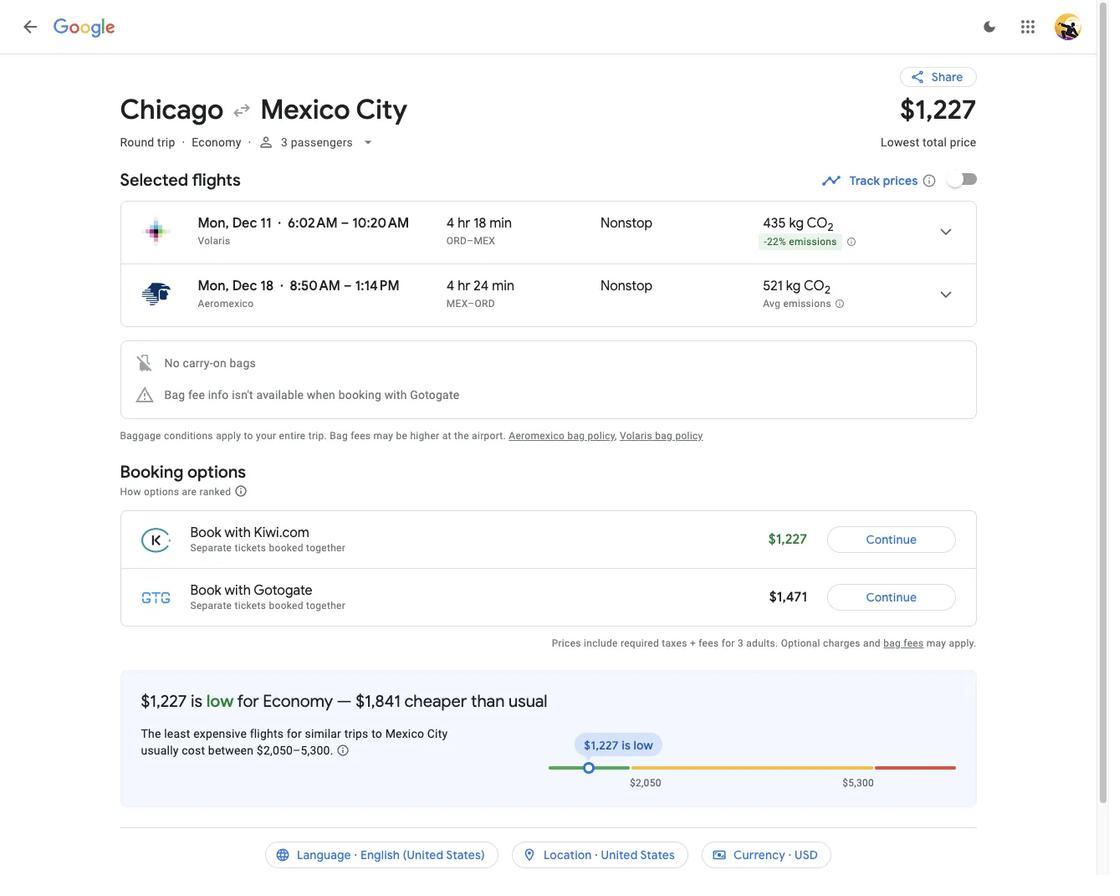 Task type: describe. For each thing, give the bounding box(es) containing it.
united
[[601, 847, 638, 862]]

mon, dec 11
[[198, 215, 272, 232]]

co for 435 kg co
[[807, 215, 828, 232]]

apply
[[216, 430, 241, 442]]

options for booking
[[187, 462, 246, 483]]

states)
[[446, 847, 485, 862]]

flight details. departing flight on monday, december 11. leaves o'hare international airport at 6:02 am on monday, december 11 and arrives at mexico city international airport at 10:20 am on monday, december 11. image
[[926, 212, 966, 252]]

$1,227 for $1,227 is low for economy — $1,841 cheaper than usual
[[141, 691, 187, 712]]

kiwi.com
[[254, 525, 309, 541]]

usd
[[795, 847, 818, 862]]

kg for 521
[[786, 278, 801, 294]]

0 horizontal spatial to
[[244, 430, 253, 442]]

ord inside 4 hr 24 min mex – ord
[[475, 298, 495, 310]]

optional
[[781, 637, 821, 649]]

1:14 pm
[[355, 278, 400, 294]]

available
[[256, 388, 304, 402]]

0 horizontal spatial fees
[[351, 430, 371, 442]]

mon, for mon, dec 18
[[198, 278, 229, 294]]

baggage conditions apply to your entire trip.  bag fees may be higher at the airport. aeromexico bag policy , volaris bag policy
[[120, 430, 703, 442]]

total
[[923, 136, 947, 149]]

trips
[[344, 727, 369, 740]]

521 kg co 2
[[763, 278, 831, 297]]

$1,227 is low for economy — $1,841 cheaper than usual
[[141, 691, 548, 712]]

0 vertical spatial with
[[385, 388, 407, 402]]

together for gotogate
[[306, 600, 346, 612]]

mon, for mon, dec 11
[[198, 215, 229, 232]]

0 horizontal spatial may
[[374, 430, 393, 442]]

chicago
[[120, 93, 224, 127]]

at
[[442, 430, 452, 442]]

0 vertical spatial volaris
[[198, 235, 230, 247]]

521
[[763, 278, 783, 294]]

prices
[[883, 173, 918, 188]]

separate tickets booked together button for gotogate
[[190, 600, 346, 612]]

the
[[454, 430, 469, 442]]

18 for hr
[[474, 215, 486, 232]]

nonstop for 4 hr 18 min
[[601, 215, 653, 232]]

flight details. return flight on monday, december 18. leaves mexico city international airport at 8:50 am on monday, december 18 and arrives at o'hare international airport at 1:14 pm on monday, december 18. image
[[926, 274, 966, 315]]

$1,841
[[356, 691, 401, 712]]

departing flight on monday, december 11. leaves o'hare international airport at 6:02 am on monday, december 11 and arrives at mexico city international airport at 10:20 am on monday, december 11. element
[[198, 215, 409, 232]]

separate tickets booked together button for kiwi.com
[[190, 542, 346, 554]]

return flight on monday, december 18. leaves mexico city international airport at 8:50 am on monday, december 18 and arrives at o'hare international airport at 1:14 pm on monday, december 18. element
[[198, 278, 400, 294]]

$1,227 for $1,227 is low
[[584, 738, 619, 753]]

learn more about tracked prices image
[[921, 173, 937, 188]]

11
[[260, 215, 272, 232]]

conditions
[[164, 430, 213, 442]]

0 vertical spatial for
[[722, 637, 735, 649]]

4 hr 24 min mex – ord
[[447, 278, 515, 310]]

than
[[471, 691, 505, 712]]

Departure time: 8:50 AM. text field
[[290, 278, 340, 294]]

language
[[297, 847, 351, 862]]

435
[[763, 215, 786, 232]]

0 horizontal spatial mexico
[[260, 93, 350, 127]]

how options are ranked
[[120, 486, 234, 497]]

0 horizontal spatial for
[[237, 691, 259, 712]]

lowest
[[881, 136, 920, 149]]

cost
[[182, 744, 205, 757]]

your
[[256, 430, 276, 442]]

bags
[[230, 356, 256, 370]]

is for $1,227 is low
[[622, 738, 631, 753]]

mexico city
[[260, 93, 407, 127]]

tickets for gotogate
[[235, 600, 266, 612]]

similar
[[305, 727, 341, 740]]

required
[[621, 637, 659, 649]]

charges
[[823, 637, 861, 649]]

co for 521 kg co
[[804, 278, 825, 294]]

airport.
[[472, 430, 506, 442]]

,
[[615, 430, 617, 442]]

none text field containing $1,227
[[881, 93, 977, 164]]

round trip
[[120, 136, 175, 149]]

min for 4 hr 18 min
[[489, 215, 512, 232]]

1 horizontal spatial may
[[927, 637, 946, 649]]

8:50 am
[[290, 278, 340, 294]]

total duration 4 hr 18 min. element
[[447, 215, 601, 234]]

continue button for $1,471
[[827, 577, 956, 617]]

book with kiwi.com separate tickets booked together
[[190, 525, 346, 554]]

is for $1,227 is low for economy — $1,841 cheaper than usual
[[191, 691, 202, 712]]

currency
[[734, 847, 786, 862]]

separate for book with gotogate
[[190, 600, 232, 612]]

ranked
[[200, 486, 231, 497]]

mex inside 4 hr 24 min mex – ord
[[447, 298, 468, 310]]

0 vertical spatial bag
[[164, 388, 185, 402]]

with for kiwi.com
[[225, 525, 251, 541]]

least
[[164, 727, 190, 740]]

0 vertical spatial economy
[[192, 136, 241, 149]]

the least expensive flights for similar trips to mexico city usually cost between $2,050–5,300.
[[141, 727, 448, 757]]

0 vertical spatial city
[[356, 93, 407, 127]]

main content containing chicago
[[120, 54, 992, 807]]

mexico inside the least expensive flights for similar trips to mexico city usually cost between $2,050–5,300.
[[385, 727, 424, 740]]

Departure time: 6:02 AM. text field
[[288, 215, 338, 232]]

round
[[120, 136, 154, 149]]

apply.
[[949, 637, 977, 649]]

continue button for $1,227
[[827, 519, 956, 560]]

no
[[164, 356, 180, 370]]

1 horizontal spatial gotogate
[[410, 388, 460, 402]]

booking
[[120, 462, 184, 483]]

booked for book with gotogate
[[269, 600, 303, 612]]

22%
[[767, 236, 786, 248]]

gotogate inside book with gotogate separate tickets booked together
[[254, 582, 313, 599]]

states
[[640, 847, 675, 862]]

—
[[337, 691, 352, 712]]

18 for dec
[[260, 278, 274, 294]]

volaris bag policy link
[[620, 430, 703, 442]]

are
[[182, 486, 197, 497]]

435 kg co 2
[[763, 215, 834, 234]]

cheaper
[[404, 691, 467, 712]]

1 horizontal spatial 3
[[738, 637, 744, 649]]

learn more about booking options element
[[234, 482, 247, 500]]

the
[[141, 727, 161, 740]]

bag fee info isn't available when booking with gotogate
[[164, 388, 460, 402]]

2 for 435 kg co
[[828, 220, 834, 234]]

entire
[[279, 430, 306, 442]]

location
[[544, 847, 592, 862]]

– inside 4 hr 18 min ord – mex
[[467, 235, 474, 247]]

2 horizontal spatial bag
[[884, 637, 901, 649]]

1 vertical spatial economy
[[263, 691, 333, 712]]

list inside main content
[[121, 202, 976, 326]]

english (united states)
[[360, 847, 485, 862]]

aeromexico bag policy link
[[509, 430, 615, 442]]

be
[[396, 430, 408, 442]]

book with gotogate separate tickets booked together
[[190, 582, 346, 612]]

mex inside 4 hr 18 min ord – mex
[[474, 235, 495, 247]]

price
[[950, 136, 977, 149]]

min for 4 hr 24 min
[[492, 278, 515, 294]]

loading results progress bar
[[0, 54, 1097, 57]]

united states
[[601, 847, 675, 862]]

selected
[[120, 170, 188, 191]]

continue for $1,471
[[866, 590, 917, 605]]

with for gotogate
[[225, 582, 251, 599]]

3 inside 3 passengers popup button
[[281, 136, 288, 149]]

1 horizontal spatial bag
[[655, 430, 673, 442]]

book for book with gotogate
[[190, 582, 221, 599]]

booked for book with kiwi.com
[[269, 542, 303, 554]]

1 policy from the left
[[588, 430, 615, 442]]



Task type: vqa. For each thing, say whether or not it's contained in the screenshot.
Booked inside the Book with Gotogate Separate tickets booked together
yes



Task type: locate. For each thing, give the bounding box(es) containing it.
1 vertical spatial options
[[144, 486, 179, 497]]

book down "ranked"
[[190, 525, 221, 541]]

dec for 11
[[232, 215, 257, 232]]

tickets
[[235, 542, 266, 554], [235, 600, 266, 612]]

for up $2,050–5,300.
[[287, 727, 302, 740]]

3 left passengers
[[281, 136, 288, 149]]

1 horizontal spatial mex
[[474, 235, 495, 247]]

0 vertical spatial 2
[[828, 220, 834, 234]]

volaris down mon, dec 11
[[198, 235, 230, 247]]

hr for 24
[[458, 278, 470, 294]]

bag right the ,
[[655, 430, 673, 442]]

options up "ranked"
[[187, 462, 246, 483]]

aeromexico right airport.
[[509, 430, 565, 442]]

2 horizontal spatial for
[[722, 637, 735, 649]]

flights up mon, dec 11
[[192, 170, 241, 191]]

separate for book with kiwi.com
[[190, 542, 232, 554]]

bag right trip.
[[330, 430, 348, 442]]

2 vertical spatial for
[[287, 727, 302, 740]]

1 vertical spatial gotogate
[[254, 582, 313, 599]]

fee
[[188, 388, 205, 402]]

–
[[341, 215, 349, 232], [467, 235, 474, 247], [344, 278, 352, 294], [468, 298, 475, 310]]

$1,227 is low
[[584, 738, 653, 753]]

together inside book with kiwi.com separate tickets booked together
[[306, 542, 346, 554]]

1 horizontal spatial fees
[[699, 637, 719, 649]]

1 together from the top
[[306, 542, 346, 554]]

0 vertical spatial nonstop
[[601, 215, 653, 232]]

may left be
[[374, 430, 393, 442]]

ord
[[447, 235, 467, 247], [475, 298, 495, 310]]

passengers
[[291, 136, 353, 149]]

0 horizontal spatial aeromexico
[[198, 298, 254, 310]]

2 horizontal spatial fees
[[904, 637, 924, 649]]

1 horizontal spatial for
[[287, 727, 302, 740]]

0 vertical spatial aeromexico
[[198, 298, 254, 310]]

1 vertical spatial together
[[306, 600, 346, 612]]

4 inside 4 hr 18 min ord – mex
[[447, 215, 455, 232]]

total duration 4 hr 24 min. element
[[447, 278, 601, 297]]

to left your
[[244, 430, 253, 442]]

0 vertical spatial separate tickets booked together button
[[190, 542, 346, 554]]

1 vertical spatial ord
[[475, 298, 495, 310]]

to inside the least expensive flights for similar trips to mexico city usually cost between $2,050–5,300.
[[372, 727, 382, 740]]

4 inside 4 hr 24 min mex – ord
[[447, 278, 455, 294]]

hr left 24
[[458, 278, 470, 294]]

is up the expensive
[[191, 691, 202, 712]]

tickets for kiwi.com
[[235, 542, 266, 554]]

2 separate tickets booked together button from the top
[[190, 600, 346, 612]]

min
[[489, 215, 512, 232], [492, 278, 515, 294]]

learn more about price insights image
[[336, 744, 350, 757]]

1 vertical spatial is
[[622, 738, 631, 753]]

0 vertical spatial booked
[[269, 542, 303, 554]]

for
[[722, 637, 735, 649], [237, 691, 259, 712], [287, 727, 302, 740]]

1 horizontal spatial policy
[[675, 430, 703, 442]]

2 separate from the top
[[190, 600, 232, 612]]

1 horizontal spatial bag
[[330, 430, 348, 442]]

1 vertical spatial emissions
[[783, 298, 831, 310]]

kg for 435
[[789, 215, 804, 232]]

2 inside 521 kg co 2
[[825, 283, 831, 297]]

with
[[385, 388, 407, 402], [225, 525, 251, 541], [225, 582, 251, 599]]

usual
[[509, 691, 548, 712]]

policy right the ,
[[675, 430, 703, 442]]

0 vertical spatial mexico
[[260, 93, 350, 127]]

1 vertical spatial for
[[237, 691, 259, 712]]

8:50 am – 1:14 pm
[[290, 278, 400, 294]]

flights
[[192, 170, 241, 191], [250, 727, 284, 740]]

dec left 11
[[232, 215, 257, 232]]

0 vertical spatial may
[[374, 430, 393, 442]]

0 vertical spatial low
[[206, 691, 234, 712]]

0 horizontal spatial 3
[[281, 136, 288, 149]]

1 continue from the top
[[866, 532, 917, 547]]

options down booking
[[144, 486, 179, 497]]

booking
[[339, 388, 381, 402]]

with down learn more about booking options element
[[225, 525, 251, 541]]

list
[[121, 202, 976, 326]]

6:02 am – 10:20 am
[[288, 215, 409, 232]]

learn more about booking options image
[[234, 484, 247, 498]]

4 for 4 hr 18 min
[[447, 215, 455, 232]]

tickets down the kiwi.com
[[235, 542, 266, 554]]

low up the expensive
[[206, 691, 234, 712]]

0 vertical spatial 4
[[447, 215, 455, 232]]

book down book with kiwi.com separate tickets booked together
[[190, 582, 221, 599]]

booked inside book with gotogate separate tickets booked together
[[269, 600, 303, 612]]

main content
[[120, 54, 992, 807]]

hr inside 4 hr 24 min mex – ord
[[458, 278, 470, 294]]

1 vertical spatial city
[[427, 727, 448, 740]]

nonstop
[[601, 215, 653, 232], [601, 278, 653, 294]]

low up $2,050
[[634, 738, 653, 753]]

together
[[306, 542, 346, 554], [306, 600, 346, 612]]

$1,227
[[900, 93, 977, 127], [769, 531, 807, 548], [141, 691, 187, 712], [584, 738, 619, 753]]

together for kiwi.com
[[306, 542, 346, 554]]

aeromexico inside list
[[198, 298, 254, 310]]

aeromexico down mon, dec 18
[[198, 298, 254, 310]]

include
[[584, 637, 618, 649]]

kg
[[789, 215, 804, 232], [786, 278, 801, 294]]

usually
[[141, 744, 179, 757]]

between
[[208, 744, 254, 757]]

1227 US dollars text field
[[769, 531, 807, 548]]

0 vertical spatial co
[[807, 215, 828, 232]]

1 horizontal spatial ord
[[475, 298, 495, 310]]

emissions down 435 kg co 2
[[789, 236, 837, 248]]

min inside 4 hr 24 min mex – ord
[[492, 278, 515, 294]]

1 4 from the top
[[447, 215, 455, 232]]

mon, down mon, dec 11
[[198, 278, 229, 294]]

booked inside book with kiwi.com separate tickets booked together
[[269, 542, 303, 554]]

1 horizontal spatial mexico
[[385, 727, 424, 740]]

– right 6:02 am text box
[[341, 215, 349, 232]]

Chicago to Mexico City and back text field
[[120, 93, 861, 127]]

0 vertical spatial emissions
[[789, 236, 837, 248]]

kg inside 435 kg co 2
[[789, 215, 804, 232]]

change appearance image
[[970, 7, 1010, 47]]

mexico down $1,841
[[385, 727, 424, 740]]

on
[[213, 356, 227, 370]]

co up avg emissions on the top right of the page
[[804, 278, 825, 294]]

18 inside 4 hr 18 min ord – mex
[[474, 215, 486, 232]]

with right booking
[[385, 388, 407, 402]]

1 nonstop from the top
[[601, 215, 653, 232]]

mex down total duration 4 hr 24 min. element
[[447, 298, 468, 310]]

book for book with kiwi.com
[[190, 525, 221, 541]]

2 nonstop flight. element from the top
[[601, 278, 653, 297]]

flights inside the least expensive flights for similar trips to mexico city usually cost between $2,050–5,300.
[[250, 727, 284, 740]]

2
[[828, 220, 834, 234], [825, 283, 831, 297]]

0 vertical spatial tickets
[[235, 542, 266, 554]]

mon, dec 18
[[198, 278, 274, 294]]

3 left adults.
[[738, 637, 744, 649]]

tickets down book with kiwi.com separate tickets booked together
[[235, 600, 266, 612]]

nonstop flight. element for 4 hr 18 min
[[601, 215, 653, 234]]

0 horizontal spatial flights
[[192, 170, 241, 191]]

ord down 24
[[475, 298, 495, 310]]

prices
[[552, 637, 581, 649]]

tickets inside book with gotogate separate tickets booked together
[[235, 600, 266, 612]]

0 vertical spatial options
[[187, 462, 246, 483]]

bag fees button
[[884, 637, 924, 649]]

ord inside 4 hr 18 min ord – mex
[[447, 235, 467, 247]]

18 left departure time: 8:50 am. text field
[[260, 278, 274, 294]]

 image
[[248, 136, 251, 149]]

book inside book with gotogate separate tickets booked together
[[190, 582, 221, 599]]

mexico up the 3 passengers
[[260, 93, 350, 127]]

1 vertical spatial tickets
[[235, 600, 266, 612]]

gotogate down book with kiwi.com separate tickets booked together
[[254, 582, 313, 599]]

bag left the fee
[[164, 388, 185, 402]]

nonstop flight. element
[[601, 215, 653, 234], [601, 278, 653, 297]]

2 mon, from the top
[[198, 278, 229, 294]]

$1,471
[[769, 589, 807, 606]]

dec
[[232, 215, 257, 232], [232, 278, 257, 294]]

$5,300
[[843, 777, 874, 789]]

expensive
[[193, 727, 247, 740]]

separate tickets booked together button down the kiwi.com
[[190, 542, 346, 554]]

0 vertical spatial continue button
[[827, 519, 956, 560]]

is
[[191, 691, 202, 712], [622, 738, 631, 753]]

3 passengers button
[[251, 122, 383, 162]]

2 continue button from the top
[[827, 577, 956, 617]]

taxes
[[662, 637, 687, 649]]

2 tickets from the top
[[235, 600, 266, 612]]

separate inside book with gotogate separate tickets booked together
[[190, 600, 232, 612]]

2 together from the top
[[306, 600, 346, 612]]

2 vertical spatial with
[[225, 582, 251, 599]]

1 horizontal spatial city
[[427, 727, 448, 740]]

4 left 24
[[447, 278, 455, 294]]

2 continue from the top
[[866, 590, 917, 605]]

how
[[120, 486, 141, 497]]

1 mon, from the top
[[198, 215, 229, 232]]

economy up the least expensive flights for similar trips to mexico city usually cost between $2,050–5,300.
[[263, 691, 333, 712]]

fees right +
[[699, 637, 719, 649]]

1 separate from the top
[[190, 542, 232, 554]]

with down book with kiwi.com separate tickets booked together
[[225, 582, 251, 599]]

1 horizontal spatial low
[[634, 738, 653, 753]]

book
[[190, 525, 221, 541], [190, 582, 221, 599]]

booking options
[[120, 462, 246, 483]]

2 for 521 kg co
[[825, 283, 831, 297]]

Arrival time: 1:14 PM. text field
[[355, 278, 400, 294]]

hr for 18
[[458, 215, 470, 232]]

-
[[764, 236, 767, 248]]

higher
[[410, 430, 440, 442]]

2 booked from the top
[[269, 600, 303, 612]]

share
[[932, 69, 963, 84]]

share button
[[900, 67, 977, 87]]

policy left volaris bag policy link
[[588, 430, 615, 442]]

nonstop for 4 hr 24 min
[[601, 278, 653, 294]]

2 book from the top
[[190, 582, 221, 599]]

1 hr from the top
[[458, 215, 470, 232]]

fees
[[351, 430, 371, 442], [699, 637, 719, 649], [904, 637, 924, 649]]

hr inside 4 hr 18 min ord – mex
[[458, 215, 470, 232]]

Arrival time: 10:20 AM. text field
[[352, 215, 409, 232]]

2 up -22% emissions
[[828, 220, 834, 234]]

None text field
[[881, 93, 977, 164]]

1 vertical spatial volaris
[[620, 430, 652, 442]]

1 separate tickets booked together button from the top
[[190, 542, 346, 554]]

to right 'trips'
[[372, 727, 382, 740]]

1 vertical spatial continue
[[866, 590, 917, 605]]

tickets inside book with kiwi.com separate tickets booked together
[[235, 542, 266, 554]]

0 vertical spatial separate
[[190, 542, 232, 554]]

min up total duration 4 hr 24 min. element
[[489, 215, 512, 232]]

0 vertical spatial min
[[489, 215, 512, 232]]

0 horizontal spatial volaris
[[198, 235, 230, 247]]

1 vertical spatial continue button
[[827, 577, 956, 617]]

0 horizontal spatial low
[[206, 691, 234, 712]]

+
[[690, 637, 696, 649]]

city
[[356, 93, 407, 127], [427, 727, 448, 740]]

min right 24
[[492, 278, 515, 294]]

4 for 4 hr 24 min
[[447, 278, 455, 294]]

1 vertical spatial kg
[[786, 278, 801, 294]]

2 4 from the top
[[447, 278, 455, 294]]

1 horizontal spatial economy
[[263, 691, 333, 712]]

dec down mon, dec 11
[[232, 278, 257, 294]]

kg up -22% emissions
[[789, 215, 804, 232]]

1227 us dollars element
[[900, 93, 977, 127]]

min inside 4 hr 18 min ord – mex
[[489, 215, 512, 232]]

go back image
[[20, 17, 40, 37]]

1 horizontal spatial to
[[372, 727, 382, 740]]

may left apply.
[[927, 637, 946, 649]]

$1,227 for $1,227
[[769, 531, 807, 548]]

ord up 4 hr 24 min mex – ord
[[447, 235, 467, 247]]

options for how
[[144, 486, 179, 497]]

-22% emissions
[[764, 236, 837, 248]]

selected flights
[[120, 170, 241, 191]]

is up $2,050
[[622, 738, 631, 753]]

mex down total duration 4 hr 18 min. element
[[474, 235, 495, 247]]

0 horizontal spatial ord
[[447, 235, 467, 247]]

city inside the least expensive flights for similar trips to mexico city usually cost between $2,050–5,300.
[[427, 727, 448, 740]]

0 vertical spatial flights
[[192, 170, 241, 191]]

1 nonstop flight. element from the top
[[601, 215, 653, 234]]

for inside the least expensive flights for similar trips to mexico city usually cost between $2,050–5,300.
[[287, 727, 302, 740]]

2 up avg emissions on the top right of the page
[[825, 283, 831, 297]]

0 horizontal spatial bag
[[164, 388, 185, 402]]

1 horizontal spatial aeromexico
[[509, 430, 565, 442]]

english
[[360, 847, 400, 862]]

0 horizontal spatial options
[[144, 486, 179, 497]]

24
[[474, 278, 489, 294]]

0 horizontal spatial 18
[[260, 278, 274, 294]]

2 policy from the left
[[675, 430, 703, 442]]

1 vertical spatial 2
[[825, 283, 831, 297]]

emissions
[[789, 236, 837, 248], [783, 298, 831, 310]]

kg up avg emissions on the top right of the page
[[786, 278, 801, 294]]

4 hr 18 min ord – mex
[[447, 215, 512, 247]]

– inside 4 hr 24 min mex – ord
[[468, 298, 475, 310]]

0 vertical spatial kg
[[789, 215, 804, 232]]

4 right 10:20 am
[[447, 215, 455, 232]]

1 vertical spatial may
[[927, 637, 946, 649]]

1 book from the top
[[190, 525, 221, 541]]

0 vertical spatial to
[[244, 430, 253, 442]]

separate
[[190, 542, 232, 554], [190, 600, 232, 612]]

1 vertical spatial separate
[[190, 600, 232, 612]]

1 vertical spatial mon,
[[198, 278, 229, 294]]

separate tickets booked together button down book with kiwi.com separate tickets booked together
[[190, 600, 346, 612]]

fees right and
[[904, 637, 924, 649]]

0 vertical spatial ord
[[447, 235, 467, 247]]

booked
[[269, 542, 303, 554], [269, 600, 303, 612]]

and
[[863, 637, 881, 649]]

1 vertical spatial nonstop
[[601, 278, 653, 294]]

nonstop flight. element for 4 hr 24 min
[[601, 278, 653, 297]]

hr up 4 hr 24 min mex – ord
[[458, 215, 470, 232]]

volaris right the ,
[[620, 430, 652, 442]]

0 vertical spatial 3
[[281, 136, 288, 149]]

0 vertical spatial mon,
[[198, 215, 229, 232]]

1 tickets from the top
[[235, 542, 266, 554]]

0 vertical spatial 18
[[474, 215, 486, 232]]

$1,227 inside '$1,227 lowest total price'
[[900, 93, 977, 127]]

economy
[[192, 136, 241, 149], [263, 691, 333, 712]]

bag right and
[[884, 637, 901, 649]]

2 inside 435 kg co 2
[[828, 220, 834, 234]]

together inside book with gotogate separate tickets booked together
[[306, 600, 346, 612]]

0 horizontal spatial city
[[356, 93, 407, 127]]

18
[[474, 215, 486, 232], [260, 278, 274, 294]]

0 vertical spatial dec
[[232, 215, 257, 232]]

mon, left 11
[[198, 215, 229, 232]]

co up -22% emissions
[[807, 215, 828, 232]]

continue button
[[827, 519, 956, 560], [827, 577, 956, 617]]

$2,050
[[630, 777, 662, 789]]

2 dec from the top
[[232, 278, 257, 294]]

0 vertical spatial gotogate
[[410, 388, 460, 402]]

dec for 18
[[232, 278, 257, 294]]

1 vertical spatial low
[[634, 738, 653, 753]]

booked down book with kiwi.com separate tickets booked together
[[269, 600, 303, 612]]

low for $1,227 is low for economy — $1,841 cheaper than usual
[[206, 691, 234, 712]]

baggage
[[120, 430, 161, 442]]

1 vertical spatial 4
[[447, 278, 455, 294]]

3 passengers
[[281, 136, 353, 149]]

low for $1,227 is low
[[634, 738, 653, 753]]

$1,227 for $1,227 lowest total price
[[900, 93, 977, 127]]

separate inside book with kiwi.com separate tickets booked together
[[190, 542, 232, 554]]

1 vertical spatial mexico
[[385, 727, 424, 740]]

gotogate up higher
[[410, 388, 460, 402]]

fees left be
[[351, 430, 371, 442]]

co inside 435 kg co 2
[[807, 215, 828, 232]]

no carry-on bags
[[164, 356, 256, 370]]

economy right trip
[[192, 136, 241, 149]]

isn't
[[232, 388, 253, 402]]

1 continue button from the top
[[827, 519, 956, 560]]

– left 1:14 pm
[[344, 278, 352, 294]]

0 horizontal spatial mex
[[447, 298, 468, 310]]

continue for $1,227
[[866, 532, 917, 547]]

continue
[[866, 532, 917, 547], [866, 590, 917, 605]]

options
[[187, 462, 246, 483], [144, 486, 179, 497]]

$1,227 lowest total price
[[881, 93, 977, 149]]

track
[[850, 173, 880, 188]]

18 up 24
[[474, 215, 486, 232]]

kg inside 521 kg co 2
[[786, 278, 801, 294]]

1 booked from the top
[[269, 542, 303, 554]]

1 vertical spatial aeromexico
[[509, 430, 565, 442]]

1 vertical spatial min
[[492, 278, 515, 294]]

bag left the ,
[[568, 430, 585, 442]]

0 vertical spatial nonstop flight. element
[[601, 215, 653, 234]]

for left adults.
[[722, 637, 735, 649]]

with inside book with gotogate separate tickets booked together
[[225, 582, 251, 599]]

gotogate
[[410, 388, 460, 402], [254, 582, 313, 599]]

1 horizontal spatial is
[[622, 738, 631, 753]]

avg emissions
[[763, 298, 831, 310]]

1 vertical spatial nonstop flight. element
[[601, 278, 653, 297]]

adults.
[[746, 637, 778, 649]]

1 horizontal spatial volaris
[[620, 430, 652, 442]]

with inside book with kiwi.com separate tickets booked together
[[225, 525, 251, 541]]

1 vertical spatial co
[[804, 278, 825, 294]]

for up the expensive
[[237, 691, 259, 712]]

0 vertical spatial mex
[[474, 235, 495, 247]]

book inside book with kiwi.com separate tickets booked together
[[190, 525, 221, 541]]

1 vertical spatial 3
[[738, 637, 744, 649]]

1 dec from the top
[[232, 215, 257, 232]]

flights up $2,050–5,300.
[[250, 727, 284, 740]]

1 horizontal spatial 18
[[474, 215, 486, 232]]

1 vertical spatial bag
[[330, 430, 348, 442]]

2 hr from the top
[[458, 278, 470, 294]]

bag
[[164, 388, 185, 402], [330, 430, 348, 442]]

10:20 am
[[352, 215, 409, 232]]

0 vertical spatial together
[[306, 542, 346, 554]]

prices include required taxes + fees for 3 adults. optional charges and bag fees may apply.
[[552, 637, 977, 649]]

bag
[[568, 430, 585, 442], [655, 430, 673, 442], [884, 637, 901, 649]]

emissions down 521 kg co 2
[[783, 298, 831, 310]]

 image
[[182, 136, 185, 149]]

1 vertical spatial with
[[225, 525, 251, 541]]

list containing mon, dec 11
[[121, 202, 976, 326]]

– up 24
[[467, 235, 474, 247]]

2 nonstop from the top
[[601, 278, 653, 294]]

booked down the kiwi.com
[[269, 542, 303, 554]]

info
[[208, 388, 229, 402]]

– down 24
[[468, 298, 475, 310]]

1471 US dollars text field
[[769, 589, 807, 606]]

0 horizontal spatial bag
[[568, 430, 585, 442]]

track prices
[[850, 173, 918, 188]]

volaris
[[198, 235, 230, 247], [620, 430, 652, 442]]

co inside 521 kg co 2
[[804, 278, 825, 294]]

0 vertical spatial book
[[190, 525, 221, 541]]

carry-
[[183, 356, 213, 370]]



